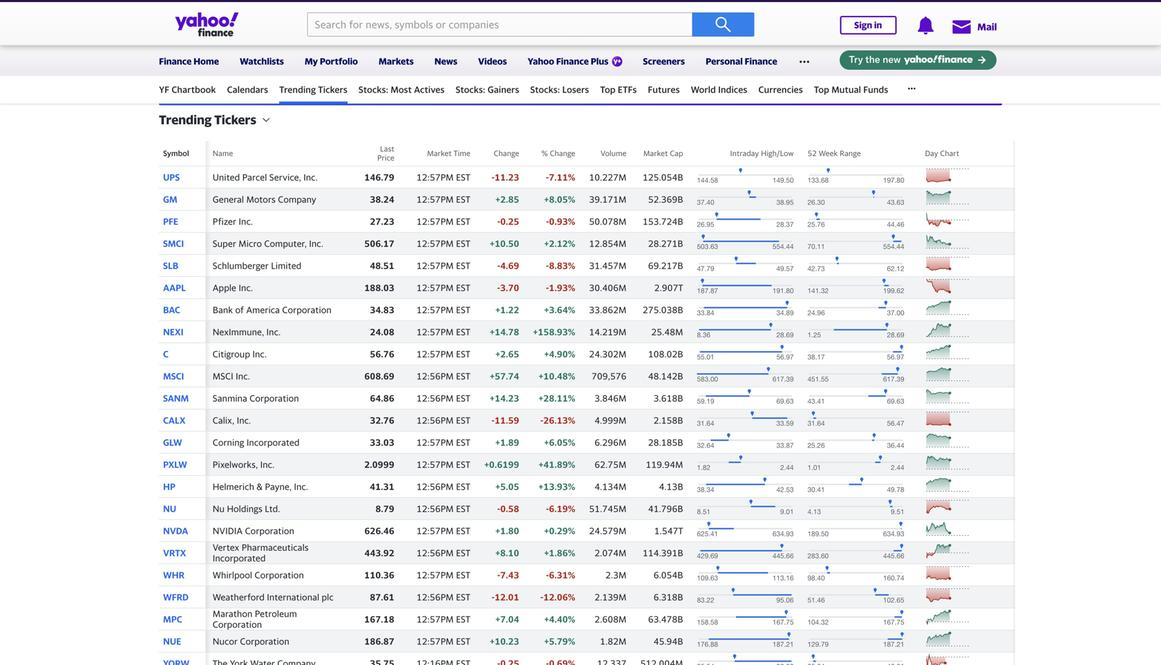 Task type: locate. For each thing, give the bounding box(es) containing it.
est left +1.80
[[456, 526, 471, 537]]

bac link
[[163, 305, 180, 315]]

sanmina
[[213, 393, 247, 404]]

14 12:57pm est from the top
[[417, 614, 471, 625]]

3 12:56pm from the top
[[417, 415, 454, 426]]

yahoo for yahoo finance plus
[[528, 56, 554, 67]]

- for 0.93%
[[546, 216, 549, 227]]

est left -0.25
[[456, 216, 471, 227]]

4 name element from the top
[[206, 233, 350, 255]]

est left +2.85
[[456, 194, 471, 205]]

13 est from the top
[[456, 437, 471, 448]]

stocks: left gainers
[[456, 84, 485, 95]]

12:57pm est for 24.08
[[417, 327, 471, 338]]

corporation for whirlpool corporation
[[255, 570, 304, 581]]

general motors company
[[213, 194, 316, 205]]

2 top from the left
[[814, 84, 829, 95]]

5 12:57pm from the top
[[417, 260, 454, 271]]

2 12:57pm from the top
[[417, 194, 454, 205]]

msci inside name element
[[213, 371, 233, 382]]

name element for 48.51
[[206, 255, 350, 277]]

2.074m
[[595, 548, 627, 559]]

23 name element from the top
[[206, 653, 350, 666]]

7.43
[[500, 570, 519, 581]]

-0.58
[[497, 504, 519, 515]]

msci up sanm
[[163, 371, 184, 382]]

est for -11.23
[[456, 172, 471, 183]]

name element containing apple inc.
[[206, 277, 350, 299]]

inc. right payne,
[[294, 482, 308, 492]]

est left -4.69
[[456, 260, 471, 271]]

6 12:56pm from the top
[[417, 548, 454, 559]]

2 name element from the top
[[206, 188, 350, 211]]

12:56pm right the 443.92
[[417, 548, 454, 559]]

12:57pm est for 626.46
[[417, 526, 471, 537]]

20 est from the top
[[456, 592, 471, 603]]

trending tickers down my
[[279, 84, 348, 95]]

0 horizontal spatial msci
[[163, 371, 184, 382]]

name element for 188.03
[[206, 277, 350, 299]]

united parcel service, inc.
[[213, 172, 318, 183]]

0 vertical spatial markets
[[879, 12, 909, 21]]

+4.90%
[[544, 349, 575, 360]]

est left +14.78
[[456, 327, 471, 338]]

9 12:57pm est from the top
[[417, 349, 471, 360]]

est down time
[[456, 172, 471, 183]]

incorporated inside "vertex pharmaceuticals incorporated"
[[213, 553, 266, 564]]

-0.25
[[497, 216, 519, 227]]

est for +2.65
[[456, 349, 471, 360]]

chartbook
[[172, 84, 216, 95], [240, 85, 292, 97]]

tickers inside navigation
[[318, 84, 348, 95]]

name element containing helmerich & payne, inc.
[[206, 476, 350, 498]]

mail
[[978, 21, 997, 32]]

name element containing weatherford international plc
[[206, 587, 350, 609]]

6 12:57pm from the top
[[417, 283, 454, 293]]

corning
[[213, 437, 244, 448]]

inc. right computer,
[[309, 238, 323, 249]]

15 12:57pm est from the top
[[417, 637, 471, 647]]

est for +1.80
[[456, 526, 471, 537]]

11 name element from the top
[[206, 388, 350, 410]]

-4.69
[[497, 260, 519, 271]]

5 12:57pm est from the top
[[417, 260, 471, 271]]

11 est from the top
[[456, 393, 471, 404]]

12 est from the top
[[456, 415, 471, 426]]

name element containing calix, inc.
[[206, 410, 350, 432]]

-11.59
[[492, 415, 519, 426]]

name element for 626.46
[[206, 520, 350, 542]]

news link
[[435, 47, 457, 73]]

oil
[[728, 27, 740, 38]]

1 12:57pm from the top
[[417, 172, 454, 183]]

19 est from the top
[[456, 570, 471, 581]]

11 12:57pm from the top
[[417, 460, 454, 470]]

markets
[[379, 56, 414, 67]]

0 vertical spatial yahoo
[[528, 56, 554, 67]]

2 msci from the left
[[213, 371, 233, 382]]

12:56pm right 87.61
[[417, 592, 454, 603]]

16 est from the top
[[456, 504, 471, 515]]

finance down s&p 500 link at the left top of the page
[[159, 56, 192, 67]]

0 horizontal spatial trending
[[159, 112, 212, 127]]

- for 11.59
[[492, 415, 495, 426]]

corning incorporated
[[213, 437, 300, 448]]

15 12:57pm from the top
[[417, 637, 454, 647]]

0 vertical spatial trending
[[279, 84, 316, 95]]

yf chartbook
[[159, 84, 216, 95]]

4 12:56pm from the top
[[417, 482, 454, 492]]

nu link
[[163, 504, 176, 515]]

12:56pm est for 8.79
[[417, 504, 471, 515]]

est for -11.59
[[456, 415, 471, 426]]

2 chartbook from the left
[[240, 85, 292, 97]]

2 market from the left
[[644, 149, 668, 158]]

name element for 34.83
[[206, 299, 350, 321]]

0 vertical spatial incorporated
[[247, 437, 300, 448]]

0 horizontal spatial trending tickers
[[159, 112, 256, 127]]

stocks: gainers
[[456, 84, 519, 95]]

12:56pm est left +14.23
[[417, 393, 471, 404]]

14 12:57pm from the top
[[417, 614, 454, 625]]

2 12:57pm est from the top
[[417, 194, 471, 205]]

name element containing nucor corporation
[[206, 631, 350, 653]]

tickers down the calendars link
[[214, 112, 256, 127]]

6 12:56pm est from the top
[[417, 548, 471, 559]]

+1.86%
[[544, 548, 575, 559]]

12 12:57pm from the top
[[417, 526, 454, 537]]

12:57pm for 27.23
[[417, 216, 454, 227]]

12:57pm for 626.46
[[417, 526, 454, 537]]

name element containing corning incorporated
[[206, 432, 350, 454]]

russell 2000 link
[[566, 27, 619, 38]]

trending inside yfin list element
[[159, 112, 212, 127]]

intraday
[[730, 149, 759, 158]]

6 name element from the top
[[206, 277, 350, 299]]

1 horizontal spatial market
[[644, 149, 668, 158]]

12:56pm est left +8.10 at the left of the page
[[417, 548, 471, 559]]

corporation down marathon petroleum corporation
[[240, 637, 289, 647]]

name element containing schlumberger limited
[[206, 255, 350, 277]]

stocks: left "losers" on the top of the page
[[530, 84, 560, 95]]

inc. down the neximmune, inc.
[[252, 349, 267, 360]]

9 12:57pm from the top
[[417, 349, 454, 360]]

17 name element from the top
[[206, 520, 350, 542]]

0 horizontal spatial in
[[874, 20, 882, 30]]

5 est from the top
[[456, 260, 471, 271]]

inc. right apple
[[239, 283, 253, 293]]

-
[[492, 172, 495, 183], [546, 172, 549, 183], [497, 216, 500, 227], [546, 216, 549, 227], [497, 260, 500, 271], [546, 260, 549, 271], [497, 283, 500, 293], [546, 283, 549, 293], [492, 415, 495, 426], [541, 415, 544, 426], [497, 504, 500, 515], [546, 504, 549, 515], [497, 570, 500, 581], [546, 570, 549, 581], [492, 592, 495, 603], [541, 592, 544, 603]]

12:56pm est right '8.79'
[[417, 504, 471, 515]]

trending tickers button
[[159, 112, 272, 127]]

12:56pm right the 608.69
[[417, 371, 454, 382]]

my portfolio link
[[305, 47, 358, 73]]

3 12:57pm est from the top
[[417, 216, 471, 227]]

12:56pm for 64.86
[[417, 393, 454, 404]]

currencies link
[[759, 78, 803, 102]]

aapl
[[163, 283, 186, 293]]

12:57pm est for 56.76
[[417, 349, 471, 360]]

1 horizontal spatial chartbook
[[240, 85, 292, 97]]

8.83%
[[549, 260, 575, 271]]

12:57pm for 38.24
[[417, 194, 454, 205]]

est for +14.78
[[456, 327, 471, 338]]

yahoo
[[528, 56, 554, 67], [167, 85, 198, 97]]

top left etfs
[[600, 84, 616, 95]]

incorporated up whirlpool
[[213, 553, 266, 564]]

inc. down citigroup inc.
[[236, 371, 250, 382]]

stocks: left most
[[359, 84, 388, 95]]

6 12:57pm est from the top
[[417, 283, 471, 293]]

stocks: for stocks: losers
[[530, 84, 560, 95]]

est
[[456, 172, 471, 183], [456, 194, 471, 205], [456, 216, 471, 227], [456, 238, 471, 249], [456, 260, 471, 271], [456, 283, 471, 293], [456, 305, 471, 315], [456, 327, 471, 338], [456, 349, 471, 360], [456, 371, 471, 382], [456, 393, 471, 404], [456, 415, 471, 426], [456, 437, 471, 448], [456, 460, 471, 470], [456, 482, 471, 492], [456, 504, 471, 515], [456, 526, 471, 537], [456, 548, 471, 559], [456, 570, 471, 581], [456, 592, 471, 603], [456, 614, 471, 625], [456, 637, 471, 647]]

top mutual funds
[[814, 84, 888, 95]]

+5.79%
[[544, 637, 575, 647]]

2 12:56pm from the top
[[417, 393, 454, 404]]

1 top from the left
[[600, 84, 616, 95]]

wfrd
[[163, 592, 189, 603]]

gainers
[[488, 84, 519, 95]]

market for market time
[[427, 149, 452, 158]]

yahoo for yahoo finance chartbook : 33 charts that explain markets and the economy right now
[[167, 85, 198, 97]]

yahoo inside navigation
[[528, 56, 554, 67]]

3 12:56pm est from the top
[[417, 415, 471, 426]]

2 stocks: from the left
[[456, 84, 485, 95]]

the
[[467, 85, 483, 97]]

name element containing whirlpool corporation
[[206, 564, 350, 587]]

est left +1.22
[[456, 305, 471, 315]]

name element for 41.31
[[206, 476, 350, 498]]

1 vertical spatial markets
[[406, 85, 445, 97]]

est left +5.05
[[456, 482, 471, 492]]

51.745m
[[589, 504, 627, 515]]

4 est from the top
[[456, 238, 471, 249]]

top inside top mutual funds link
[[814, 84, 829, 95]]

12:56pm est right 32.76
[[417, 415, 471, 426]]

6 est from the top
[[456, 283, 471, 293]]

in right sign
[[874, 20, 882, 30]]

1 horizontal spatial yahoo
[[528, 56, 554, 67]]

4 12:57pm from the top
[[417, 238, 454, 249]]

msci for msci inc.
[[213, 371, 233, 382]]

1 horizontal spatial msci
[[213, 371, 233, 382]]

corporation up weatherford international plc
[[255, 570, 304, 581]]

12:57pm est for 48.51
[[417, 260, 471, 271]]

est left +2.65
[[456, 349, 471, 360]]

msci up sanmina
[[213, 371, 233, 382]]

10 est from the top
[[456, 371, 471, 382]]

7 12:57pm est from the top
[[417, 305, 471, 315]]

17 est from the top
[[456, 526, 471, 537]]

name element for 186.87
[[206, 631, 350, 653]]

name element containing nvidia corporation
[[206, 520, 350, 542]]

est left +8.10 at the left of the page
[[456, 548, 471, 559]]

- for 6.31%
[[546, 570, 549, 581]]

2.158b
[[654, 415, 683, 426]]

13 12:57pm from the top
[[417, 570, 454, 581]]

15 name element from the top
[[206, 476, 350, 498]]

22 est from the top
[[456, 637, 471, 647]]

1 12:56pm est from the top
[[417, 371, 471, 382]]

gold link
[[837, 27, 856, 38]]

name element containing nu holdings ltd.
[[206, 498, 350, 520]]

home
[[194, 56, 219, 67]]

neximmune, inc.
[[213, 327, 281, 338]]

corporation up "nucor"
[[213, 620, 262, 631]]

top left mutual
[[814, 84, 829, 95]]

16 name element from the top
[[206, 498, 350, 520]]

est left +57.74
[[456, 371, 471, 382]]

0 horizontal spatial stocks:
[[359, 84, 388, 95]]

10 12:57pm from the top
[[417, 437, 454, 448]]

incorporated up pixelworks, inc.
[[247, 437, 300, 448]]

12:57pm est for 506.17
[[417, 238, 471, 249]]

7 12:57pm from the top
[[417, 305, 454, 315]]

est for +14.23
[[456, 393, 471, 404]]

name element for 167.18
[[206, 609, 350, 631]]

12:56pm right 64.86
[[417, 393, 454, 404]]

10 12:57pm est from the top
[[417, 437, 471, 448]]

12:56pm right 41.31
[[417, 482, 454, 492]]

5 name element from the top
[[206, 255, 350, 277]]

tickers left that at top left
[[318, 84, 348, 95]]

12:56pm est for 87.61
[[417, 592, 471, 603]]

1 change from the left
[[494, 149, 519, 158]]

0 horizontal spatial change
[[494, 149, 519, 158]]

service,
[[269, 172, 301, 183]]

1 msci from the left
[[163, 371, 184, 382]]

0 horizontal spatial yahoo
[[167, 85, 198, 97]]

38.24
[[370, 194, 394, 205]]

nvidia
[[213, 526, 243, 537]]

pfizer
[[213, 216, 236, 227]]

est for -0.58
[[456, 504, 471, 515]]

change up 11.23
[[494, 149, 519, 158]]

3 name element from the top
[[206, 211, 350, 233]]

12:56pm est for 64.86
[[417, 393, 471, 404]]

12 12:57pm est from the top
[[417, 526, 471, 537]]

48.142b
[[648, 371, 683, 382]]

name element for 87.61
[[206, 587, 350, 609]]

navigation
[[0, 44, 1161, 104]]

+4.40%
[[544, 614, 575, 625]]

est left +0.6199
[[456, 460, 471, 470]]

corporation right sanmina
[[250, 393, 299, 404]]

name element containing neximmune, inc.
[[206, 321, 350, 343]]

nexi link
[[163, 327, 184, 338]]

13 12:57pm est from the top
[[417, 570, 471, 581]]

1 horizontal spatial markets
[[879, 12, 909, 21]]

- for 7.11%
[[546, 172, 549, 183]]

2 change from the left
[[550, 149, 575, 158]]

top inside top etfs link
[[600, 84, 616, 95]]

12:56pm est right 41.31
[[417, 482, 471, 492]]

12:57pm est
[[417, 172, 471, 183], [417, 194, 471, 205], [417, 216, 471, 227], [417, 238, 471, 249], [417, 260, 471, 271], [417, 283, 471, 293], [417, 305, 471, 315], [417, 327, 471, 338], [417, 349, 471, 360], [417, 437, 471, 448], [417, 460, 471, 470], [417, 526, 471, 537], [417, 570, 471, 581], [417, 614, 471, 625], [417, 637, 471, 647]]

7 12:56pm est from the top
[[417, 592, 471, 603]]

119.94m
[[646, 460, 683, 470]]

est left -12.01
[[456, 592, 471, 603]]

nexi
[[163, 327, 184, 338]]

13 name element from the top
[[206, 432, 350, 454]]

1 horizontal spatial trending
[[279, 84, 316, 95]]

trending down yf chartbook link
[[159, 112, 212, 127]]

8 12:57pm from the top
[[417, 327, 454, 338]]

1 vertical spatial trending tickers
[[159, 112, 256, 127]]

-3.70
[[497, 283, 519, 293]]

12:57pm for 56.76
[[417, 349, 454, 360]]

- for 1.93%
[[546, 283, 549, 293]]

0 horizontal spatial top
[[600, 84, 616, 95]]

3 stocks: from the left
[[530, 84, 560, 95]]

3 est from the top
[[456, 216, 471, 227]]

markets left and
[[406, 85, 445, 97]]

pxlw link
[[163, 460, 187, 470]]

finance inside the yahoo finance plus link
[[556, 56, 589, 67]]

4 12:57pm est from the top
[[417, 238, 471, 249]]

12:57pm est for 33.03
[[417, 437, 471, 448]]

5 12:56pm from the top
[[417, 504, 454, 515]]

1 vertical spatial tickers
[[214, 112, 256, 127]]

1 horizontal spatial tickers
[[318, 84, 348, 95]]

est for -4.69
[[456, 260, 471, 271]]

est left -7.43
[[456, 570, 471, 581]]

trending down my
[[279, 84, 316, 95]]

14 est from the top
[[456, 460, 471, 470]]

that
[[348, 85, 368, 97]]

markets link
[[379, 47, 414, 73]]

navigation containing finance home
[[0, 44, 1161, 104]]

helmerich
[[213, 482, 254, 492]]

1 12:57pm est from the top
[[417, 172, 471, 183]]

yahoo down finance home
[[167, 85, 198, 97]]

inc. down bank of america corporation
[[266, 327, 281, 338]]

1 chartbook from the left
[[172, 84, 216, 95]]

18 est from the top
[[456, 548, 471, 559]]

personal finance link
[[706, 47, 778, 73]]

12:56pm for 87.61
[[417, 592, 454, 603]]

finance up "currencies"
[[745, 56, 778, 67]]

est left -3.70
[[456, 283, 471, 293]]

market left cap
[[644, 149, 668, 158]]

c
[[163, 349, 169, 360]]

name element containing msci inc.
[[206, 365, 350, 388]]

12:57pm est for 188.03
[[417, 283, 471, 293]]

9 est from the top
[[456, 349, 471, 360]]

chartbook down watchlists
[[240, 85, 292, 97]]

est left the +7.04
[[456, 614, 471, 625]]

12:56pm est right 87.61
[[417, 592, 471, 603]]

trending tickers
[[279, 84, 348, 95], [159, 112, 256, 127]]

next image
[[984, 35, 1005, 56]]

est for +1.22
[[456, 305, 471, 315]]

inc. for apple inc.
[[239, 283, 253, 293]]

ups
[[163, 172, 180, 183]]

1 horizontal spatial change
[[550, 149, 575, 158]]

name element for 33.03
[[206, 432, 350, 454]]

name element
[[206, 166, 350, 188], [206, 188, 350, 211], [206, 211, 350, 233], [206, 233, 350, 255], [206, 255, 350, 277], [206, 277, 350, 299], [206, 299, 350, 321], [206, 321, 350, 343], [206, 343, 350, 365], [206, 365, 350, 388], [206, 388, 350, 410], [206, 410, 350, 432], [206, 432, 350, 454], [206, 454, 350, 476], [206, 476, 350, 498], [206, 498, 350, 520], [206, 520, 350, 542], [206, 542, 350, 564], [206, 564, 350, 587], [206, 587, 350, 609], [206, 609, 350, 631], [206, 631, 350, 653], [206, 653, 350, 666]]

0 horizontal spatial market
[[427, 149, 452, 158]]

try the new yahoo finance image
[[840, 50, 997, 70]]

inc. right calix, in the left bottom of the page
[[237, 415, 251, 426]]

12:57pm est for 2.0999
[[417, 460, 471, 470]]

3 12:57pm from the top
[[417, 216, 454, 227]]

8 name element from the top
[[206, 321, 350, 343]]

6.19%
[[549, 504, 575, 515]]

20 name element from the top
[[206, 587, 350, 609]]

in left 3
[[930, 12, 937, 21]]

1 name element from the top
[[206, 166, 350, 188]]

- for 11.23
[[492, 172, 495, 183]]

pixelworks,
[[213, 460, 258, 470]]

company
[[278, 194, 316, 205]]

2 est from the top
[[456, 194, 471, 205]]

14 name element from the top
[[206, 454, 350, 476]]

nue
[[163, 637, 181, 647]]

5 12:56pm est from the top
[[417, 504, 471, 515]]

markets
[[879, 12, 909, 21], [406, 85, 445, 97]]

trending tickers down yf chartbook link
[[159, 112, 256, 127]]

weatherford
[[213, 592, 265, 603]]

21 est from the top
[[456, 614, 471, 625]]

marathon
[[213, 609, 253, 620]]

chartbook down finance home
[[172, 84, 216, 95]]

yahoo up right on the top left of the page
[[528, 56, 554, 67]]

name element containing citigroup inc.
[[206, 343, 350, 365]]

12:56pm right 32.76
[[417, 415, 454, 426]]

0 vertical spatial trending tickers
[[279, 84, 348, 95]]

12:56pm for 608.69
[[417, 371, 454, 382]]

market left time
[[427, 149, 452, 158]]

2 12:56pm est from the top
[[417, 393, 471, 404]]

yahoo finance premium logo image
[[612, 56, 622, 67]]

2 horizontal spatial stocks:
[[530, 84, 560, 95]]

19 name element from the top
[[206, 564, 350, 587]]

1 12:56pm from the top
[[417, 371, 454, 382]]

finance left plus
[[556, 56, 589, 67]]

7.11%
[[549, 172, 575, 183]]

12:57pm est for 167.18
[[417, 614, 471, 625]]

7 12:56pm from the top
[[417, 592, 454, 603]]

change right %
[[550, 149, 575, 158]]

est left -11.59
[[456, 415, 471, 426]]

market
[[427, 149, 452, 158], [644, 149, 668, 158]]

22 name element from the top
[[206, 631, 350, 653]]

21 name element from the top
[[206, 609, 350, 631]]

12:56pm est left +57.74
[[417, 371, 471, 382]]

portfolio
[[320, 56, 358, 67]]

8 est from the top
[[456, 327, 471, 338]]

finance up trending tickers button
[[200, 85, 238, 97]]

vrtx
[[163, 548, 186, 559]]

7 name element from the top
[[206, 299, 350, 321]]

12:57pm for 48.51
[[417, 260, 454, 271]]

12:56pm for 32.76
[[417, 415, 454, 426]]

1 horizontal spatial stocks:
[[456, 84, 485, 95]]

- for 7.43
[[497, 570, 500, 581]]

18 name element from the top
[[206, 542, 350, 564]]

name element containing super micro computer, inc.
[[206, 233, 350, 255]]

est for +5.05
[[456, 482, 471, 492]]

1 horizontal spatial top
[[814, 84, 829, 95]]

corporation for sanmina corporation
[[250, 393, 299, 404]]

corporation up pharmaceuticals
[[245, 526, 294, 537]]

apple inc.
[[213, 283, 253, 293]]

charts
[[316, 85, 345, 97]]

finance inside personal finance link
[[745, 56, 778, 67]]

9 name element from the top
[[206, 343, 350, 365]]

stocks: for stocks: most actives
[[359, 84, 388, 95]]

0 vertical spatial tickers
[[318, 84, 348, 95]]

inc. right the pfizer
[[239, 216, 253, 227]]

0 horizontal spatial chartbook
[[172, 84, 216, 95]]

10 name element from the top
[[206, 365, 350, 388]]

intraday high/low
[[730, 149, 794, 158]]

name element containing pfizer inc.
[[206, 211, 350, 233]]

12:56pm for 443.92
[[417, 548, 454, 559]]

name element containing pixelworks, inc.
[[206, 454, 350, 476]]

name element for 2.0999
[[206, 454, 350, 476]]

personal finance
[[706, 56, 778, 67]]

1 vertical spatial trending
[[159, 112, 212, 127]]

name element containing vertex pharmaceuticals incorporated
[[206, 542, 350, 564]]

yahoo finance plus link
[[528, 47, 622, 76]]

name element for 24.08
[[206, 321, 350, 343]]

12:57pm for 110.36
[[417, 570, 454, 581]]

finance for yahoo finance plus
[[556, 56, 589, 67]]

2
[[967, 12, 972, 21]]

15 est from the top
[[456, 482, 471, 492]]

est left +10.50
[[456, 238, 471, 249]]

6.054b
[[654, 570, 683, 581]]

est left +1.89
[[456, 437, 471, 448]]

est left +10.23
[[456, 637, 471, 647]]

name element containing general motors company
[[206, 188, 350, 211]]

0 horizontal spatial markets
[[406, 85, 445, 97]]

name element containing marathon petroleum corporation
[[206, 609, 350, 631]]

bac
[[163, 305, 180, 315]]

4 12:56pm est from the top
[[417, 482, 471, 492]]

7 est from the top
[[456, 305, 471, 315]]

1 stocks: from the left
[[359, 84, 388, 95]]

11 12:57pm est from the top
[[417, 460, 471, 470]]

inc. right service,
[[303, 172, 318, 183]]

calix, inc.
[[213, 415, 251, 426]]

12:56pm for 41.31
[[417, 482, 454, 492]]

whirlpool
[[213, 570, 252, 581]]

+5.05
[[496, 482, 519, 492]]

name element for 64.86
[[206, 388, 350, 410]]

markets right u.s.
[[879, 12, 909, 21]]

name element containing sanmina corporation
[[206, 388, 350, 410]]

0 horizontal spatial tickers
[[214, 112, 256, 127]]

inc. up helmerich & payne, inc.
[[260, 460, 275, 470]]

name element containing united parcel service, inc.
[[206, 166, 350, 188]]

12 name element from the top
[[206, 410, 350, 432]]

12:56pm right '8.79'
[[417, 504, 454, 515]]

name element containing bank of america corporation
[[206, 299, 350, 321]]

1 vertical spatial incorporated
[[213, 553, 266, 564]]

volume
[[601, 149, 627, 158]]

symbol element
[[159, 653, 206, 666]]

vrtx link
[[163, 548, 186, 559]]

est left the -0.58
[[456, 504, 471, 515]]

12.854m
[[589, 238, 627, 249]]

1 vertical spatial yahoo
[[167, 85, 198, 97]]

est for +57.74
[[456, 371, 471, 382]]

8 12:57pm est from the top
[[417, 327, 471, 338]]

est left +14.23
[[456, 393, 471, 404]]



Task type: vqa. For each thing, say whether or not it's contained in the screenshot.
markets to the left
yes



Task type: describe. For each thing, give the bounding box(es) containing it.
last price
[[377, 145, 394, 163]]

inc. for msci inc.
[[236, 371, 250, 382]]

12:56pm est for 32.76
[[417, 415, 471, 426]]

12:57pm est for 27.23
[[417, 216, 471, 227]]

inc. for citigroup inc.
[[252, 349, 267, 360]]

pfe link
[[163, 216, 178, 227]]

12:57pm for 34.83
[[417, 305, 454, 315]]

world indices link
[[691, 78, 748, 102]]

market for market cap
[[644, 149, 668, 158]]

est for -12.01
[[456, 592, 471, 603]]

27.23
[[370, 216, 394, 227]]

name element for 56.76
[[206, 343, 350, 365]]

s&p
[[159, 27, 176, 38]]

39.171m
[[589, 194, 627, 205]]

Search for news, symbols or companies text field
[[307, 12, 692, 37]]

62.75m
[[595, 460, 627, 470]]

sanm link
[[163, 393, 189, 404]]

stocks: for stocks: gainers
[[456, 84, 485, 95]]

- for 12.01
[[492, 592, 495, 603]]

nue link
[[163, 637, 181, 647]]

yfin list element
[[0, 112, 1161, 666]]

12:57pm est for 110.36
[[417, 570, 471, 581]]

top etfs
[[600, 84, 637, 95]]

12:57pm for 33.03
[[417, 437, 454, 448]]

s&p 500 link
[[159, 27, 194, 38]]

sign
[[855, 20, 872, 30]]

c link
[[163, 349, 169, 360]]

+14.78
[[490, 327, 519, 338]]

+2.85
[[496, 194, 519, 205]]

mail link
[[951, 14, 997, 39]]

12:57pm est for 146.79
[[417, 172, 471, 183]]

45.94b
[[654, 637, 683, 647]]

est for -0.25
[[456, 216, 471, 227]]

est for +7.04
[[456, 614, 471, 625]]

125.054b
[[643, 172, 683, 183]]

watchlists link
[[240, 47, 284, 73]]

finance inside finance home link
[[159, 56, 192, 67]]

name element for 146.79
[[206, 166, 350, 188]]

inc. for neximmune, inc.
[[266, 327, 281, 338]]

12:57pm for 24.08
[[417, 327, 454, 338]]

12:57pm est for 186.87
[[417, 637, 471, 647]]

citigroup
[[213, 349, 250, 360]]

56.76
[[370, 349, 394, 360]]

top mutual funds link
[[814, 78, 888, 102]]

:
[[292, 85, 295, 97]]

31.457m
[[589, 260, 627, 271]]

12:57pm est for 34.83
[[417, 305, 471, 315]]

bank
[[213, 305, 233, 315]]

626.46
[[364, 526, 394, 537]]

- for 0.58
[[497, 504, 500, 515]]

12:56pm est for 608.69
[[417, 371, 471, 382]]

trending inside navigation
[[279, 84, 316, 95]]

87.61
[[370, 592, 394, 603]]

+28.11%
[[539, 393, 575, 404]]

est for +2.85
[[456, 194, 471, 205]]

ups link
[[163, 172, 180, 183]]

167.18
[[364, 614, 394, 625]]

name element for 27.23
[[206, 211, 350, 233]]

search image
[[715, 16, 732, 33]]

super
[[213, 238, 236, 249]]

pxlw
[[163, 460, 187, 470]]

slb
[[163, 260, 178, 271]]

33
[[300, 85, 313, 97]]

previous image
[[968, 35, 989, 56]]

calx link
[[163, 415, 186, 426]]

screeners
[[643, 56, 685, 67]]

12:56pm est for 41.31
[[417, 482, 471, 492]]

name element for 110.36
[[206, 564, 350, 587]]

52
[[808, 149, 817, 158]]

schlumberger limited
[[213, 260, 302, 271]]

est for +10.50
[[456, 238, 471, 249]]

name element for 506.17
[[206, 233, 350, 255]]

69.217b
[[648, 260, 683, 271]]

bank of america corporation
[[213, 305, 332, 315]]

aapl link
[[163, 283, 186, 293]]

- for 0.25
[[497, 216, 500, 227]]

united
[[213, 172, 240, 183]]

- for 4.69
[[497, 260, 500, 271]]

inc. for pfizer inc.
[[239, 216, 253, 227]]

+3.64%
[[544, 305, 575, 315]]

msci for msci 'link'
[[163, 371, 184, 382]]

-0.93%
[[546, 216, 575, 227]]

top for top etfs
[[600, 84, 616, 95]]

calix,
[[213, 415, 234, 426]]

finance for yahoo finance chartbook : 33 charts that explain markets and the economy right now
[[200, 85, 238, 97]]

+1.22
[[496, 305, 519, 315]]

12:57pm est for 38.24
[[417, 194, 471, 205]]

est for -7.43
[[456, 570, 471, 581]]

finance for personal finance
[[745, 56, 778, 67]]

1 horizontal spatial in
[[930, 12, 937, 21]]

name element for 38.24
[[206, 188, 350, 211]]

0.25
[[500, 216, 519, 227]]

personal
[[706, 56, 743, 67]]

parcel
[[242, 172, 267, 183]]

11.23
[[495, 172, 519, 183]]

2000
[[597, 27, 619, 38]]

1 horizontal spatial trending tickers
[[279, 84, 348, 95]]

est for +1.89
[[456, 437, 471, 448]]

corporation for nvidia corporation
[[245, 526, 294, 537]]

inc. for pixelworks, inc.
[[260, 460, 275, 470]]

- for 3.70
[[497, 283, 500, 293]]

nu holdings ltd.
[[213, 504, 280, 515]]

nu
[[213, 504, 225, 515]]

275.038b
[[643, 305, 683, 315]]

watchlists
[[240, 56, 284, 67]]

63.478b
[[648, 614, 683, 625]]

currencies
[[759, 84, 803, 95]]

corporation right america at the left of page
[[282, 305, 332, 315]]

right
[[531, 85, 553, 97]]

trending tickers inside yfin list element
[[159, 112, 256, 127]]

nvda
[[163, 526, 188, 537]]

dow 30
[[295, 27, 326, 38]]

smci link
[[163, 238, 184, 249]]

12:56pm for 8.79
[[417, 504, 454, 515]]

12:57pm for 146.79
[[417, 172, 454, 183]]

12:56pm est for 443.92
[[417, 548, 471, 559]]

-26.13%
[[541, 415, 575, 426]]

indices
[[718, 84, 748, 95]]

price
[[377, 154, 394, 163]]

notifications image
[[917, 17, 935, 35]]

chartbook inside navigation
[[172, 84, 216, 95]]

micro
[[239, 238, 262, 249]]

explain
[[370, 85, 404, 97]]

name element for 32.76
[[206, 410, 350, 432]]

msci inc.
[[213, 371, 250, 382]]

stocks: losers link
[[530, 78, 589, 102]]

-6.31%
[[546, 570, 575, 581]]

- for 8.83%
[[546, 260, 549, 271]]

% change
[[542, 149, 575, 158]]

114.391b
[[643, 548, 683, 559]]

28.185b
[[648, 437, 683, 448]]

corporation inside marathon petroleum corporation
[[213, 620, 262, 631]]

crude oil link
[[702, 27, 740, 38]]

1.547t
[[654, 526, 683, 537]]

tickers inside yfin list element
[[214, 112, 256, 127]]

name element for 443.92
[[206, 542, 350, 564]]

12.01
[[495, 592, 519, 603]]

24.08
[[370, 327, 394, 338]]

- for 26.13%
[[541, 415, 544, 426]]

12:57pm for 188.03
[[417, 283, 454, 293]]

+8.10
[[496, 548, 519, 559]]

33.03
[[370, 437, 394, 448]]

name element for 608.69
[[206, 365, 350, 388]]

est for +0.6199
[[456, 460, 471, 470]]

name element for 8.79
[[206, 498, 350, 520]]

-12.01
[[492, 592, 519, 603]]

709,576
[[592, 371, 627, 382]]

super micro computer, inc.
[[213, 238, 323, 249]]

12:57pm for 2.0999
[[417, 460, 454, 470]]

plc
[[322, 592, 334, 603]]

yahoo finance plus
[[528, 56, 609, 67]]

- for 6.19%
[[546, 504, 549, 515]]

-8.83%
[[546, 260, 575, 271]]

gm
[[163, 194, 177, 205]]

pfizer inc.
[[213, 216, 253, 227]]

nasdaq link
[[430, 27, 461, 38]]

12:57pm for 186.87
[[417, 637, 454, 647]]

sanm
[[163, 393, 189, 404]]

14.219m
[[589, 327, 627, 338]]

443.92
[[364, 548, 394, 559]]

2.608m
[[595, 614, 627, 625]]

+158.93%
[[533, 327, 575, 338]]



